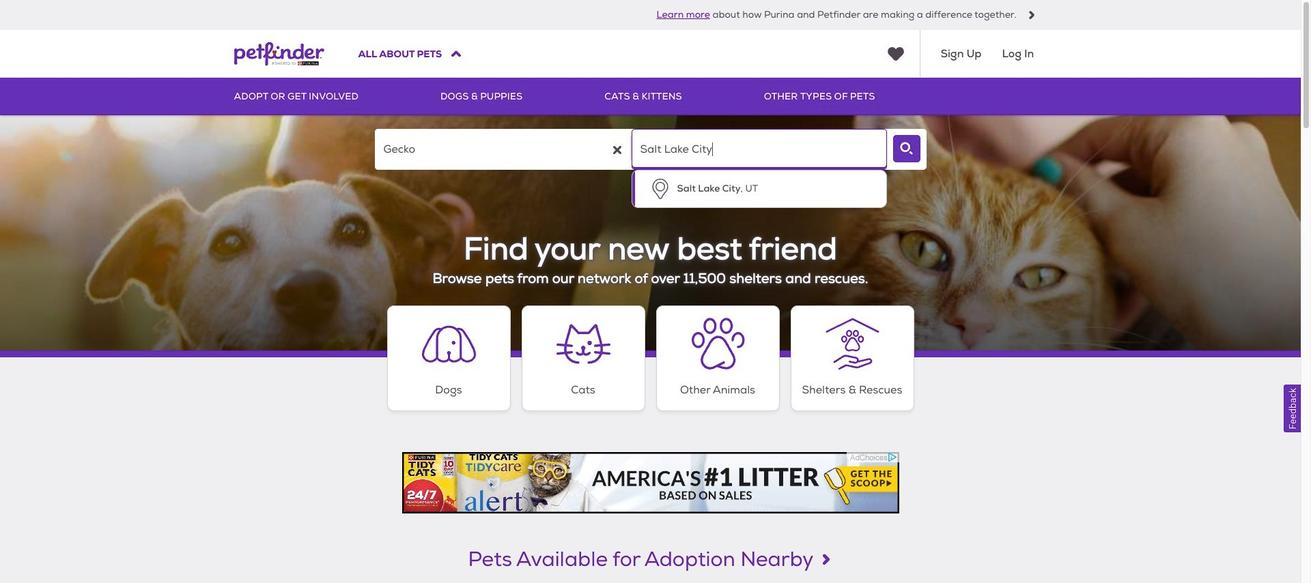 Task type: vqa. For each thing, say whether or not it's contained in the screenshot.
Primary element
yes



Task type: locate. For each thing, give the bounding box(es) containing it.
primary element
[[234, 78, 1067, 115]]

Search Terrier, Kitten, etc. text field
[[375, 129, 630, 170]]

Enter City, State, or ZIP text field
[[631, 129, 887, 170]]



Task type: describe. For each thing, give the bounding box(es) containing it.
9c2b2 image
[[1027, 11, 1036, 19]]

advertisement element
[[402, 452, 899, 514]]

petfinder logo image
[[234, 30, 324, 78]]



